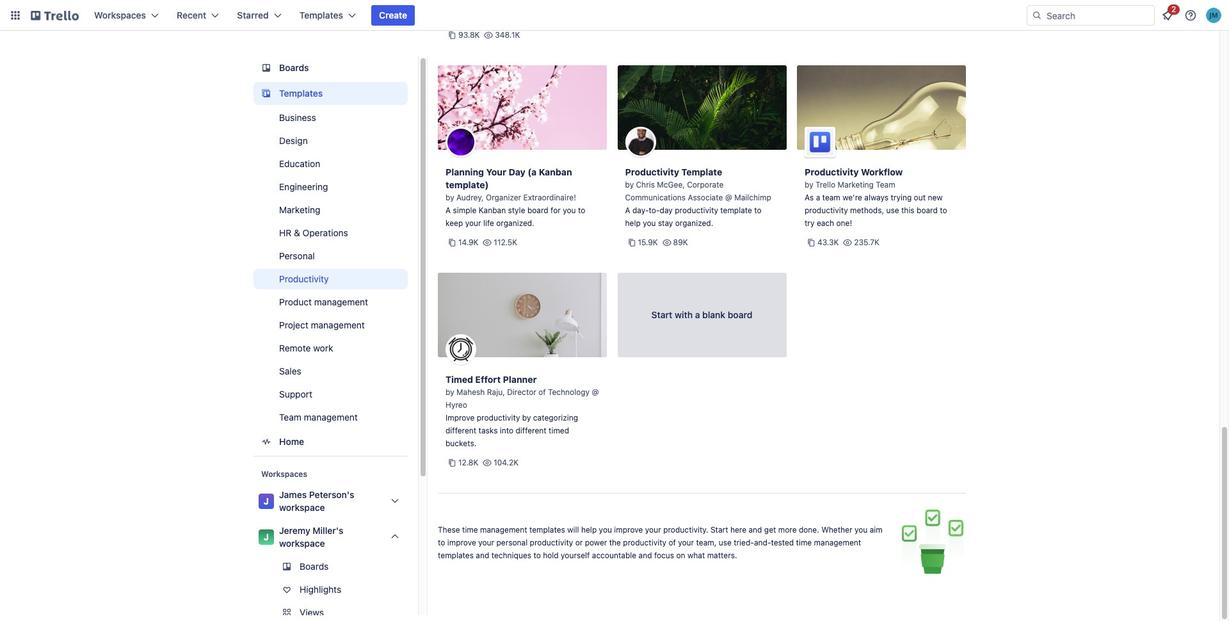 Task type: locate. For each thing, give the bounding box(es) containing it.
team inside "link"
[[279, 412, 301, 423]]

productivity
[[675, 206, 718, 215], [805, 206, 848, 215], [477, 413, 520, 423], [530, 538, 573, 547], [623, 538, 666, 547]]

0 vertical spatial @
[[725, 193, 732, 202]]

2 horizontal spatial productivity
[[805, 166, 859, 177]]

productivity up into
[[477, 413, 520, 423]]

board
[[527, 206, 548, 215], [917, 206, 938, 215], [728, 309, 753, 320]]

project management link
[[254, 315, 408, 335]]

keep
[[446, 218, 463, 228]]

43.3k
[[818, 238, 839, 247]]

simple
[[453, 206, 477, 215]]

a up keep
[[446, 206, 451, 215]]

recent
[[177, 10, 206, 20]]

productivity inside productivity workflow by trello marketing team as a team we're always trying out new productivity methods, use this board to try each one!
[[805, 166, 859, 177]]

0 horizontal spatial board
[[527, 206, 548, 215]]

0 horizontal spatial a
[[446, 206, 451, 215]]

yourself
[[561, 551, 590, 560]]

you down the to-
[[643, 218, 656, 228]]

1 j from the top
[[264, 496, 269, 506]]

into
[[500, 426, 514, 435]]

1 vertical spatial use
[[719, 538, 732, 547]]

1 vertical spatial workspace
[[279, 538, 325, 549]]

and left techniques
[[476, 551, 489, 560]]

business
[[279, 112, 316, 123]]

this
[[901, 206, 915, 215]]

1 horizontal spatial templates
[[529, 525, 565, 535]]

@ right technology
[[592, 387, 599, 397]]

planner
[[503, 374, 537, 385]]

0 vertical spatial j
[[264, 496, 269, 506]]

1 vertical spatial workspaces
[[261, 469, 307, 479]]

different up buckets.
[[446, 426, 476, 435]]

organized. down style
[[496, 218, 534, 228]]

boards link up templates link
[[254, 56, 408, 79]]

0 horizontal spatial time
[[462, 525, 478, 535]]

trello marketing team image
[[805, 127, 835, 157]]

hyreo
[[446, 400, 467, 410]]

management down support "link"
[[304, 412, 358, 423]]

0 vertical spatial boards
[[279, 62, 309, 73]]

and left focus
[[639, 551, 652, 560]]

your down 'productivity.'
[[678, 538, 694, 547]]

templates down "these"
[[438, 551, 474, 560]]

timed
[[446, 374, 473, 385]]

for
[[551, 206, 561, 215]]

board down "out"
[[917, 206, 938, 215]]

0 horizontal spatial productivity
[[279, 273, 329, 284]]

product management link
[[254, 292, 408, 312]]

2 boards link from the top
[[254, 556, 408, 577]]

0 vertical spatial templates
[[529, 525, 565, 535]]

to down "these"
[[438, 538, 445, 547]]

time
[[462, 525, 478, 535], [796, 538, 812, 547]]

a left day- at the right top
[[625, 206, 630, 215]]

categorizing
[[533, 413, 578, 423]]

1 vertical spatial j
[[264, 531, 269, 542]]

0 vertical spatial marketing
[[838, 180, 874, 190]]

jeremy
[[279, 525, 310, 536]]

1 vertical spatial templates
[[438, 551, 474, 560]]

0 horizontal spatial of
[[539, 387, 546, 397]]

1 horizontal spatial productivity
[[625, 166, 679, 177]]

use left this
[[886, 206, 899, 215]]

team down workflow
[[876, 180, 895, 190]]

2 horizontal spatial and
[[749, 525, 762, 535]]

by inside planning your day (a kanban template) by audrey, organizer extraordinaire! a simple kanban style board for you to keep your life organized.
[[446, 193, 454, 202]]

start inside button
[[651, 309, 672, 320]]

workspaces
[[94, 10, 146, 20], [261, 469, 307, 479]]

associate
[[688, 193, 723, 202]]

product
[[279, 296, 312, 307]]

0 horizontal spatial and
[[476, 551, 489, 560]]

1 horizontal spatial improve
[[614, 525, 643, 535]]

1 horizontal spatial team
[[876, 180, 895, 190]]

0 vertical spatial time
[[462, 525, 478, 535]]

0 horizontal spatial different
[[446, 426, 476, 435]]

highlights link
[[254, 579, 408, 600]]

0 horizontal spatial start
[[651, 309, 672, 320]]

1 horizontal spatial marketing
[[838, 180, 874, 190]]

workflow
[[861, 166, 903, 177]]

boards for home
[[279, 62, 309, 73]]

help down day- at the right top
[[625, 218, 641, 228]]

methods,
[[850, 206, 884, 215]]

recent button
[[169, 5, 227, 26]]

by up "simple"
[[446, 193, 454, 202]]

workspace inside james peterson's workspace
[[279, 502, 325, 513]]

more
[[778, 525, 797, 535]]

style
[[508, 206, 525, 215]]

template)
[[446, 179, 489, 190]]

productivity template by chris mcgee, corporate communications associate @ mailchimp a day-to-day productivity template to help you stay organized.
[[625, 166, 771, 228]]

views
[[300, 607, 324, 618]]

miller's
[[313, 525, 343, 536]]

by left chris
[[625, 180, 634, 190]]

112.5k
[[494, 238, 517, 247]]

0 vertical spatial start
[[651, 309, 672, 320]]

management down productivity link
[[314, 296, 368, 307]]

marketing up we're on the top right
[[838, 180, 874, 190]]

kanban up life
[[479, 206, 506, 215]]

and-
[[754, 538, 771, 547]]

1 horizontal spatial organized.
[[675, 218, 713, 228]]

workspace down james
[[279, 502, 325, 513]]

hr
[[279, 227, 291, 238]]

1 horizontal spatial kanban
[[539, 166, 572, 177]]

to right for
[[578, 206, 585, 215]]

348.1k
[[495, 30, 520, 40]]

productivity up chris
[[625, 166, 679, 177]]

primary element
[[0, 0, 1229, 31]]

support link
[[254, 384, 408, 405]]

workspace down jeremy
[[279, 538, 325, 549]]

board inside button
[[728, 309, 753, 320]]

your
[[486, 166, 506, 177]]

1 vertical spatial boards link
[[254, 556, 408, 577]]

different
[[446, 426, 476, 435], [516, 426, 547, 435]]

improve down "these"
[[447, 538, 476, 547]]

0 horizontal spatial team
[[279, 412, 301, 423]]

0 vertical spatial of
[[539, 387, 546, 397]]

0 vertical spatial a
[[816, 193, 820, 202]]

forward image
[[405, 605, 421, 620]]

a inside planning your day (a kanban template) by audrey, organizer extraordinaire! a simple kanban style board for you to keep your life organized.
[[446, 206, 451, 215]]

0 horizontal spatial use
[[719, 538, 732, 547]]

time right "these"
[[462, 525, 478, 535]]

home image
[[259, 434, 274, 449]]

and up and-
[[749, 525, 762, 535]]

2 horizontal spatial board
[[917, 206, 938, 215]]

help inside productivity template by chris mcgee, corporate communications associate @ mailchimp a day-to-day productivity template to help you stay organized.
[[625, 218, 641, 228]]

by
[[625, 180, 634, 190], [805, 180, 813, 190], [446, 193, 454, 202], [446, 387, 454, 397], [522, 413, 531, 423]]

0 vertical spatial help
[[625, 218, 641, 228]]

different right into
[[516, 426, 547, 435]]

templates right starred popup button
[[299, 10, 343, 20]]

kanban
[[539, 166, 572, 177], [479, 206, 506, 215]]

with
[[675, 309, 693, 320]]

operations
[[303, 227, 348, 238]]

by down 'director'
[[522, 413, 531, 423]]

new
[[928, 193, 943, 202]]

0 vertical spatial workspaces
[[94, 10, 146, 20]]

improve up the
[[614, 525, 643, 535]]

the
[[609, 538, 621, 547]]

kanban right (a on the left of the page
[[539, 166, 572, 177]]

2 workspace from the top
[[279, 538, 325, 549]]

productivity down associate
[[675, 206, 718, 215]]

1 horizontal spatial a
[[816, 193, 820, 202]]

use inside productivity workflow by trello marketing team as a team we're always trying out new productivity methods, use this board to try each one!
[[886, 206, 899, 215]]

j for jeremy
[[264, 531, 269, 542]]

time down the done.
[[796, 538, 812, 547]]

sales
[[279, 366, 301, 376]]

a
[[446, 206, 451, 215], [625, 206, 630, 215]]

buckets.
[[446, 439, 476, 448]]

a for productivity template
[[625, 206, 630, 215]]

you right for
[[563, 206, 576, 215]]

a inside productivity workflow by trello marketing team as a team we're always trying out new productivity methods, use this board to try each one!
[[816, 193, 820, 202]]

1 organized. from the left
[[496, 218, 534, 228]]

0 horizontal spatial help
[[581, 525, 597, 535]]

your
[[465, 218, 481, 228], [645, 525, 661, 535], [478, 538, 494, 547], [678, 538, 694, 547]]

organized. up the 89k
[[675, 218, 713, 228]]

board down extraordinaire!
[[527, 206, 548, 215]]

one!
[[836, 218, 852, 228]]

productivity inside productivity template by chris mcgee, corporate communications associate @ mailchimp a day-to-day productivity template to help you stay organized.
[[675, 206, 718, 215]]

of right 'director'
[[539, 387, 546, 397]]

of up focus
[[669, 538, 676, 547]]

1 boards link from the top
[[254, 56, 408, 79]]

0 vertical spatial workspace
[[279, 502, 325, 513]]

hold
[[543, 551, 559, 560]]

1 horizontal spatial help
[[625, 218, 641, 228]]

boards link for home
[[254, 56, 408, 79]]

0 horizontal spatial marketing
[[279, 204, 320, 215]]

0 vertical spatial team
[[876, 180, 895, 190]]

by up as
[[805, 180, 813, 190]]

start left "with"
[[651, 309, 672, 320]]

education link
[[254, 154, 408, 174]]

templates up business
[[279, 88, 323, 99]]

productivity up trello in the top right of the page
[[805, 166, 859, 177]]

boards up highlights
[[300, 561, 329, 572]]

productivity for productivity workflow
[[805, 166, 859, 177]]

1 vertical spatial improve
[[447, 538, 476, 547]]

0 vertical spatial boards link
[[254, 56, 408, 79]]

team down support
[[279, 412, 301, 423]]

productivity for productivity template
[[625, 166, 679, 177]]

0 horizontal spatial improve
[[447, 538, 476, 547]]

improve
[[446, 413, 475, 423]]

to down 'new'
[[940, 206, 947, 215]]

1 horizontal spatial use
[[886, 206, 899, 215]]

a right "with"
[[695, 309, 700, 320]]

1 vertical spatial time
[[796, 538, 812, 547]]

corporate
[[687, 180, 724, 190]]

hr & operations
[[279, 227, 348, 238]]

0 horizontal spatial organized.
[[496, 218, 534, 228]]

life
[[483, 218, 494, 228]]

to down mailchimp
[[754, 206, 762, 215]]

1 vertical spatial help
[[581, 525, 597, 535]]

0 horizontal spatial workspaces
[[94, 10, 146, 20]]

marketing up &
[[279, 204, 320, 215]]

templates link
[[254, 82, 408, 105]]

j
[[264, 496, 269, 506], [264, 531, 269, 542]]

extraordinaire!
[[523, 193, 576, 202]]

productivity inside productivity workflow by trello marketing team as a team we're always trying out new productivity methods, use this board to try each one!
[[805, 206, 848, 215]]

1 vertical spatial a
[[695, 309, 700, 320]]

j left jeremy
[[264, 531, 269, 542]]

start inside these time management templates will help you improve your productivity. start here and get more done. whether you aim to improve your personal productivity or power the productivity of your team, use tried-and-tested time management templates and techniques to hold yourself accountable and focus on what matters.
[[711, 525, 728, 535]]

help up power
[[581, 525, 597, 535]]

1 vertical spatial team
[[279, 412, 301, 423]]

power
[[585, 538, 607, 547]]

productivity inside timed effort planner by mahesh raju, director of technology @ hyreo improve productivity by categorizing different tasks into different timed buckets.
[[477, 413, 520, 423]]

1 horizontal spatial @
[[725, 193, 732, 202]]

0 vertical spatial templates
[[299, 10, 343, 20]]

productivity inside productivity link
[[279, 273, 329, 284]]

mahesh raju, director of technology @ hyreo image
[[446, 334, 476, 365]]

2 organized. from the left
[[675, 218, 713, 228]]

1 horizontal spatial of
[[669, 538, 676, 547]]

1 workspace from the top
[[279, 502, 325, 513]]

2 j from the top
[[264, 531, 269, 542]]

j left james
[[264, 496, 269, 506]]

use up the matters.
[[719, 538, 732, 547]]

create
[[379, 10, 407, 20]]

mahesh
[[456, 387, 485, 397]]

management inside "link"
[[304, 412, 358, 423]]

productivity up each on the right of the page
[[805, 206, 848, 215]]

your down "simple"
[[465, 218, 481, 228]]

@
[[725, 193, 732, 202], [592, 387, 599, 397]]

1 a from the left
[[446, 206, 451, 215]]

1 vertical spatial @
[[592, 387, 599, 397]]

0 horizontal spatial kanban
[[479, 206, 506, 215]]

93.8k
[[458, 30, 480, 40]]

templates up 'hold'
[[529, 525, 565, 535]]

1 horizontal spatial workspaces
[[261, 469, 307, 479]]

workspace inside jeremy miller's workspace
[[279, 538, 325, 549]]

matters.
[[707, 551, 737, 560]]

1 vertical spatial of
[[669, 538, 676, 547]]

management up "personal"
[[480, 525, 527, 535]]

management down product management link
[[311, 319, 365, 330]]

help inside these time management templates will help you improve your productivity. start here and get more done. whether you aim to improve your personal productivity or power the productivity of your team, use tried-and-tested time management templates and techniques to hold yourself accountable and focus on what matters.
[[581, 525, 597, 535]]

board right blank
[[728, 309, 753, 320]]

workspaces inside popup button
[[94, 10, 146, 20]]

boards link for views
[[254, 556, 408, 577]]

@ up the template
[[725, 193, 732, 202]]

0 horizontal spatial a
[[695, 309, 700, 320]]

1 horizontal spatial start
[[711, 525, 728, 535]]

jeremy miller (jeremymiller198) image
[[1206, 8, 1222, 23]]

help
[[625, 218, 641, 228], [581, 525, 597, 535]]

a for planning your day (a kanban template)
[[446, 206, 451, 215]]

1 horizontal spatial different
[[516, 426, 547, 435]]

0 vertical spatial use
[[886, 206, 899, 215]]

1 horizontal spatial a
[[625, 206, 630, 215]]

a
[[816, 193, 820, 202], [695, 309, 700, 320]]

design
[[279, 135, 308, 146]]

engineering
[[279, 181, 328, 192]]

productivity inside productivity template by chris mcgee, corporate communications associate @ mailchimp a day-to-day productivity template to help you stay organized.
[[625, 166, 679, 177]]

0 horizontal spatial @
[[592, 387, 599, 397]]

235.7k
[[854, 238, 880, 247]]

1 vertical spatial marketing
[[279, 204, 320, 215]]

boards link up highlights link
[[254, 556, 408, 577]]

a inside productivity template by chris mcgee, corporate communications associate @ mailchimp a day-to-day productivity template to help you stay organized.
[[625, 206, 630, 215]]

a inside button
[[695, 309, 700, 320]]

marketing inside marketing link
[[279, 204, 320, 215]]

boards right board image at left top
[[279, 62, 309, 73]]

start up "team,"
[[711, 525, 728, 535]]

get
[[764, 525, 776, 535]]

focus
[[654, 551, 674, 560]]

1 vertical spatial boards
[[300, 561, 329, 572]]

2 a from the left
[[625, 206, 630, 215]]

management
[[314, 296, 368, 307], [311, 319, 365, 330], [304, 412, 358, 423], [480, 525, 527, 535], [814, 538, 861, 547]]

a right as
[[816, 193, 820, 202]]

management for project management
[[311, 319, 365, 330]]

personal
[[279, 250, 315, 261]]

of inside timed effort planner by mahesh raju, director of technology @ hyreo improve productivity by categorizing different tasks into different timed buckets.
[[539, 387, 546, 397]]

productivity down personal
[[279, 273, 329, 284]]

1 horizontal spatial board
[[728, 309, 753, 320]]

1 vertical spatial start
[[711, 525, 728, 535]]

planning your day (a kanban template) by audrey, organizer extraordinaire! a simple kanban style board for you to keep your life organized.
[[446, 166, 585, 228]]

productivity up focus
[[623, 538, 666, 547]]



Task type: vqa. For each thing, say whether or not it's contained in the screenshot.


Task type: describe. For each thing, give the bounding box(es) containing it.
by inside productivity workflow by trello marketing team as a team we're always trying out new productivity methods, use this board to try each one!
[[805, 180, 813, 190]]

search image
[[1032, 10, 1042, 20]]

these time management templates will help you improve your productivity. start here and get more done. whether you aim to improve your personal productivity or power the productivity of your team, use tried-and-tested time management templates and techniques to hold yourself accountable and focus on what matters.
[[438, 525, 883, 560]]

1 horizontal spatial time
[[796, 538, 812, 547]]

james peterson's workspace
[[279, 489, 354, 513]]

board inside productivity workflow by trello marketing team as a team we're always trying out new productivity methods, use this board to try each one!
[[917, 206, 938, 215]]

management for team management
[[304, 412, 358, 423]]

team,
[[696, 538, 717, 547]]

always
[[864, 193, 889, 202]]

management down whether
[[814, 538, 861, 547]]

accountable
[[592, 551, 636, 560]]

by up hyreo
[[446, 387, 454, 397]]

sales link
[[254, 361, 408, 382]]

blank
[[702, 309, 725, 320]]

these
[[438, 525, 460, 535]]

2 notifications image
[[1160, 8, 1175, 23]]

use inside these time management templates will help you improve your productivity. start here and get more done. whether you aim to improve your personal productivity or power the productivity of your team, use tried-and-tested time management templates and techniques to hold yourself accountable and focus on what matters.
[[719, 538, 732, 547]]

you up power
[[599, 525, 612, 535]]

highlights
[[300, 584, 341, 595]]

product management
[[279, 296, 368, 307]]

planning
[[446, 166, 484, 177]]

(a
[[528, 166, 537, 177]]

productivity workflow by trello marketing team as a team we're always trying out new productivity methods, use this board to try each one!
[[805, 166, 947, 228]]

your left "personal"
[[478, 538, 494, 547]]

hr & operations link
[[254, 223, 408, 243]]

create button
[[371, 5, 415, 26]]

89k
[[673, 238, 688, 247]]

1 different from the left
[[446, 426, 476, 435]]

by inside productivity template by chris mcgee, corporate communications associate @ mailchimp a day-to-day productivity template to help you stay organized.
[[625, 180, 634, 190]]

&
[[294, 227, 300, 238]]

management for product management
[[314, 296, 368, 307]]

business link
[[254, 108, 408, 128]]

organizer
[[486, 193, 521, 202]]

support
[[279, 389, 312, 399]]

team inside productivity workflow by trello marketing team as a team we're always trying out new productivity methods, use this board to try each one!
[[876, 180, 895, 190]]

project management
[[279, 319, 365, 330]]

effort
[[475, 374, 501, 385]]

director
[[507, 387, 536, 397]]

organized. inside productivity template by chris mcgee, corporate communications associate @ mailchimp a day-to-day productivity template to help you stay organized.
[[675, 218, 713, 228]]

productivity icon image
[[883, 510, 966, 576]]

chris
[[636, 180, 655, 190]]

your inside planning your day (a kanban template) by audrey, organizer extraordinaire! a simple kanban style board for you to keep your life organized.
[[465, 218, 481, 228]]

@ inside productivity template by chris mcgee, corporate communications associate @ mailchimp a day-to-day productivity template to help you stay organized.
[[725, 193, 732, 202]]

views link
[[254, 602, 421, 621]]

technology
[[548, 387, 590, 397]]

to left 'hold'
[[534, 551, 541, 560]]

back to home image
[[31, 5, 79, 26]]

workspace for jeremy
[[279, 538, 325, 549]]

workspace for james
[[279, 502, 325, 513]]

j for james
[[264, 496, 269, 506]]

team
[[822, 193, 840, 202]]

your up focus
[[645, 525, 661, 535]]

home link
[[254, 430, 408, 453]]

day
[[509, 166, 526, 177]]

1 vertical spatial templates
[[279, 88, 323, 99]]

techniques
[[491, 551, 531, 560]]

trello
[[816, 180, 836, 190]]

remote
[[279, 343, 311, 353]]

to inside planning your day (a kanban template) by audrey, organizer extraordinaire! a simple kanban style board for you to keep your life organized.
[[578, 206, 585, 215]]

marketing link
[[254, 200, 408, 220]]

home
[[279, 436, 304, 447]]

trying
[[891, 193, 912, 202]]

0 vertical spatial kanban
[[539, 166, 572, 177]]

14.9k
[[458, 238, 479, 247]]

to inside productivity template by chris mcgee, corporate communications associate @ mailchimp a day-to-day productivity template to help you stay organized.
[[754, 206, 762, 215]]

boards for views
[[300, 561, 329, 572]]

engineering link
[[254, 177, 408, 197]]

board inside planning your day (a kanban template) by audrey, organizer extraordinaire! a simple kanban style board for you to keep your life organized.
[[527, 206, 548, 215]]

jeremy miller's workspace
[[279, 525, 343, 549]]

start with a blank board button
[[617, 273, 787, 357]]

12.8k
[[458, 458, 478, 467]]

remote work link
[[254, 338, 408, 359]]

board image
[[259, 60, 274, 76]]

you inside productivity template by chris mcgee, corporate communications associate @ mailchimp a day-to-day productivity template to help you stay organized.
[[643, 218, 656, 228]]

each
[[817, 218, 834, 228]]

template board image
[[259, 86, 274, 101]]

open information menu image
[[1184, 9, 1197, 22]]

of inside these time management templates will help you improve your productivity. start here and get more done. whether you aim to improve your personal productivity or power the productivity of your team, use tried-and-tested time management templates and techniques to hold yourself accountable and focus on what matters.
[[669, 538, 676, 547]]

mcgee,
[[657, 180, 685, 190]]

tried-
[[734, 538, 754, 547]]

raju,
[[487, 387, 505, 397]]

you inside planning your day (a kanban template) by audrey, organizer extraordinaire! a simple kanban style board for you to keep your life organized.
[[563, 206, 576, 215]]

2 different from the left
[[516, 426, 547, 435]]

productivity up 'hold'
[[530, 538, 573, 547]]

marketing inside productivity workflow by trello marketing team as a team we're always trying out new productivity methods, use this board to try each one!
[[838, 180, 874, 190]]

personal
[[497, 538, 528, 547]]

or
[[575, 538, 583, 547]]

tasks
[[479, 426, 498, 435]]

will
[[567, 525, 579, 535]]

day
[[660, 206, 673, 215]]

1 vertical spatial kanban
[[479, 206, 506, 215]]

remote work
[[279, 343, 333, 353]]

communications
[[625, 193, 686, 202]]

here
[[730, 525, 747, 535]]

1 horizontal spatial and
[[639, 551, 652, 560]]

productivity.
[[663, 525, 708, 535]]

team management link
[[254, 407, 408, 428]]

@ inside timed effort planner by mahesh raju, director of technology @ hyreo improve productivity by categorizing different tasks into different timed buckets.
[[592, 387, 599, 397]]

peterson's
[[309, 489, 354, 500]]

work
[[313, 343, 333, 353]]

design link
[[254, 131, 408, 151]]

to inside productivity workflow by trello marketing team as a team we're always trying out new productivity methods, use this board to try each one!
[[940, 206, 947, 215]]

timed
[[549, 426, 569, 435]]

chris mcgee, corporate communications associate @ mailchimp image
[[625, 127, 656, 157]]

templates inside dropdown button
[[299, 10, 343, 20]]

done.
[[799, 525, 819, 535]]

starred button
[[229, 5, 289, 26]]

start with a blank board
[[651, 309, 753, 320]]

aim
[[870, 525, 883, 535]]

audrey, organizer extraordinaire! image
[[446, 127, 476, 157]]

try
[[805, 218, 815, 228]]

team management
[[279, 412, 358, 423]]

0 vertical spatial improve
[[614, 525, 643, 535]]

you left aim
[[855, 525, 868, 535]]

0 horizontal spatial templates
[[438, 551, 474, 560]]

stay
[[658, 218, 673, 228]]

tested
[[771, 538, 794, 547]]

starred
[[237, 10, 269, 20]]

Search field
[[1042, 6, 1154, 25]]

we're
[[843, 193, 862, 202]]

organized. inside planning your day (a kanban template) by audrey, organizer extraordinaire! a simple kanban style board for you to keep your life organized.
[[496, 218, 534, 228]]

what
[[688, 551, 705, 560]]



